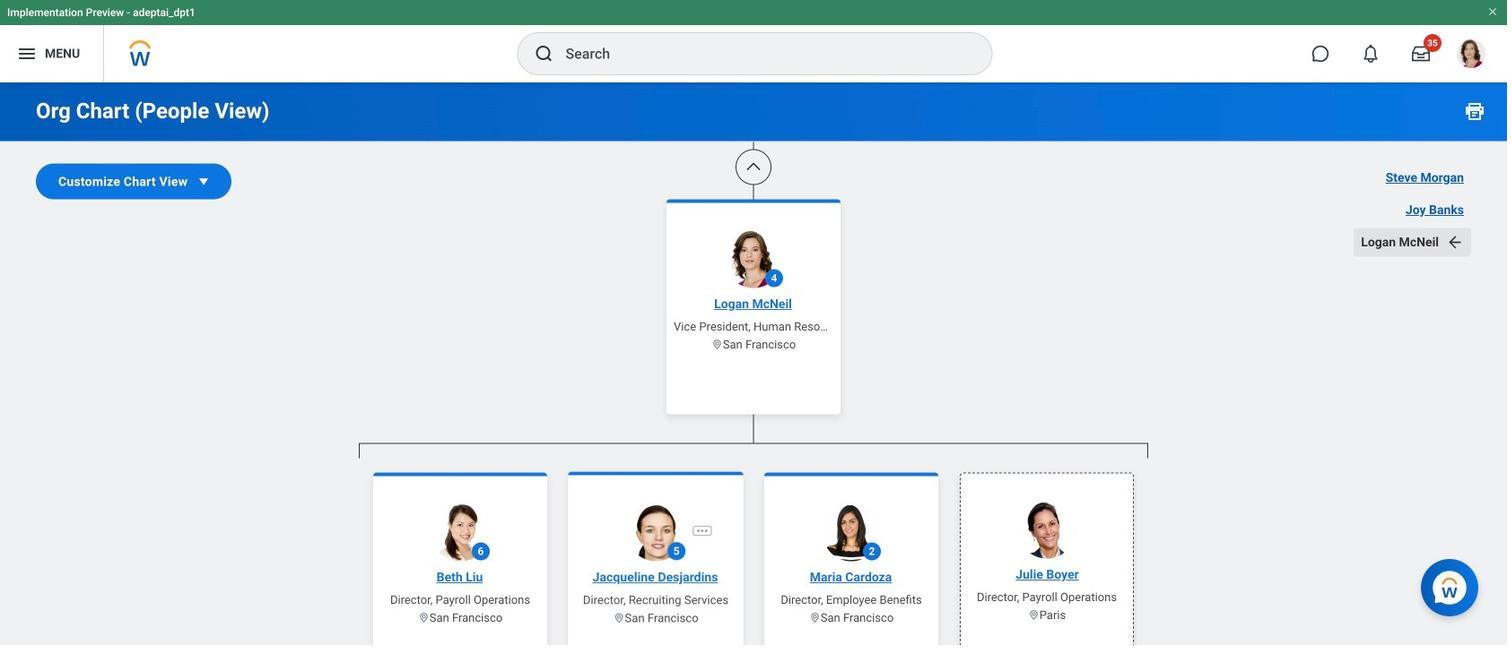Task type: locate. For each thing, give the bounding box(es) containing it.
profile logan mcneil image
[[1457, 39, 1486, 72]]

0 vertical spatial location image
[[711, 339, 723, 351]]

search image
[[533, 43, 555, 65]]

location image
[[1028, 610, 1040, 622], [418, 613, 430, 624], [611, 615, 623, 627]]

1 horizontal spatial location image
[[611, 615, 623, 627]]

Search Workday  search field
[[566, 34, 955, 74]]

location image
[[711, 339, 723, 351], [809, 613, 821, 624]]

logan mcneil, logan mcneil, 4 direct reports element
[[359, 459, 1148, 646]]

0 horizontal spatial location image
[[711, 339, 723, 351]]

main content
[[0, 0, 1507, 646]]

1 horizontal spatial location image
[[809, 613, 821, 624]]

location image inside logan mcneil, logan mcneil, 4 direct reports element
[[809, 613, 821, 624]]

notifications large image
[[1362, 45, 1380, 63]]

1 vertical spatial location image
[[809, 613, 821, 624]]

banner
[[0, 0, 1507, 83]]



Task type: vqa. For each thing, say whether or not it's contained in the screenshot.
bottommost Director, Recruiting Services
no



Task type: describe. For each thing, give the bounding box(es) containing it.
close environment banner image
[[1488, 6, 1498, 17]]

chevron up image
[[745, 158, 763, 176]]

arrow left image
[[1446, 234, 1464, 252]]

2 horizontal spatial location image
[[1028, 610, 1040, 622]]

0 horizontal spatial location image
[[418, 613, 430, 624]]

print org chart image
[[1464, 100, 1486, 122]]

related actions image
[[698, 522, 712, 536]]

justify image
[[16, 43, 38, 65]]

caret down image
[[195, 173, 213, 191]]

inbox large image
[[1412, 45, 1430, 63]]



